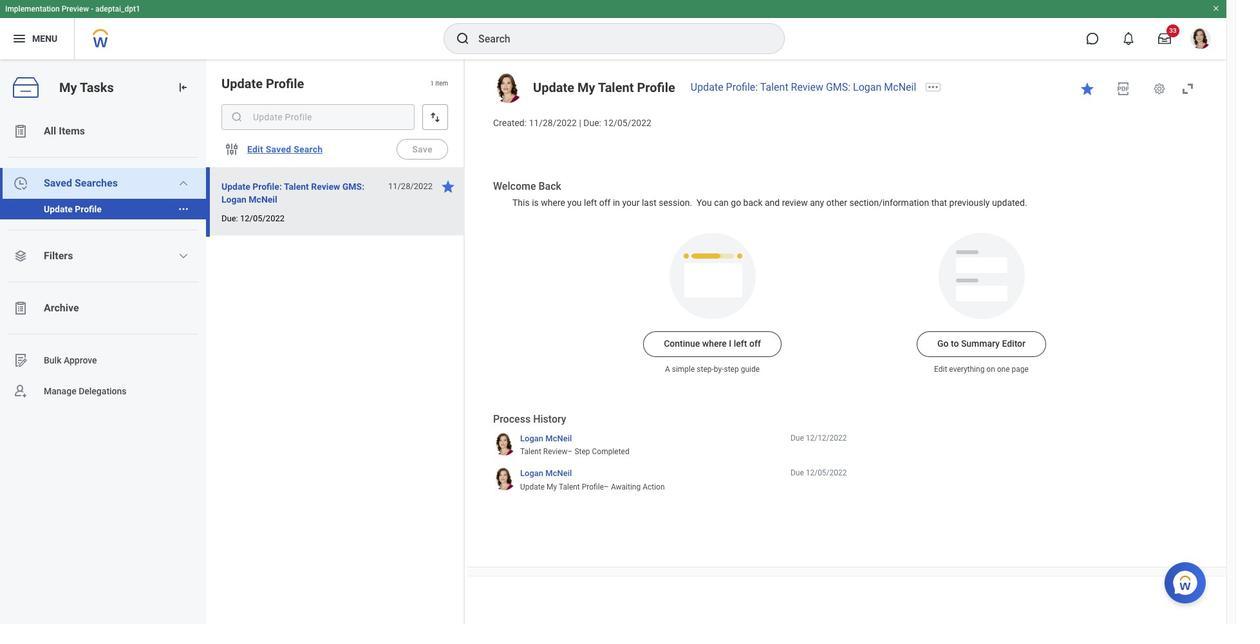 Task type: vqa. For each thing, say whether or not it's contained in the screenshot.
My inside "PROCESS HISTORY" region
yes



Task type: locate. For each thing, give the bounding box(es) containing it.
fullscreen image
[[1181, 81, 1196, 97]]

2 horizontal spatial my
[[578, 80, 595, 95]]

edit for edit everything on one page
[[935, 365, 948, 374]]

11/28/2022 left the |
[[529, 118, 577, 128]]

1 vertical spatial edit
[[935, 365, 948, 374]]

1 horizontal spatial star image
[[1080, 81, 1096, 97]]

you
[[568, 198, 582, 208]]

left inside 'button'
[[734, 339, 747, 349]]

0 horizontal spatial my
[[59, 80, 77, 95]]

logan mcneil for review
[[520, 434, 572, 444]]

due:
[[584, 118, 602, 128], [222, 214, 238, 223]]

0 vertical spatial update profile
[[222, 76, 304, 91]]

None text field
[[222, 104, 415, 130]]

implementation preview -   adeptai_dpt1
[[5, 5, 140, 14]]

1 vertical spatial 12/05/2022
[[240, 214, 285, 223]]

0 vertical spatial where
[[541, 198, 565, 208]]

0 horizontal spatial update profile
[[44, 204, 102, 214]]

menu
[[32, 33, 57, 44]]

all
[[44, 125, 56, 137]]

where
[[541, 198, 565, 208], [703, 339, 727, 349]]

chevron down image
[[179, 251, 189, 261]]

1 vertical spatial where
[[703, 339, 727, 349]]

2 logan mcneil from the top
[[520, 469, 572, 479]]

0 vertical spatial gms:
[[826, 81, 851, 93]]

1 horizontal spatial update profile: talent review gms: logan mcneil
[[691, 81, 917, 93]]

1 item
[[430, 80, 448, 87]]

profile:
[[726, 81, 758, 93], [253, 182, 282, 192]]

due: right the |
[[584, 118, 602, 128]]

update my talent profile – awaiting action
[[520, 483, 665, 492]]

bulk
[[44, 355, 62, 366]]

0 vertical spatial edit
[[247, 144, 263, 155]]

process history region
[[493, 413, 847, 497]]

0 vertical spatial review
[[791, 81, 824, 93]]

1 horizontal spatial –
[[604, 483, 609, 492]]

your
[[622, 198, 640, 208]]

0 horizontal spatial saved
[[44, 177, 72, 189]]

review inside process history region
[[543, 448, 568, 457]]

left
[[584, 198, 597, 208], [734, 339, 747, 349]]

logan mcneil down "history"
[[520, 434, 572, 444]]

0 vertical spatial off
[[599, 198, 611, 208]]

0 vertical spatial due:
[[584, 118, 602, 128]]

searches
[[75, 177, 118, 189]]

due down due 12/12/2022
[[791, 469, 804, 478]]

review inside update profile: talent review gms: logan mcneil button
[[311, 182, 340, 192]]

2 vertical spatial review
[[543, 448, 568, 457]]

0 horizontal spatial left
[[584, 198, 597, 208]]

0 horizontal spatial star image
[[441, 179, 456, 195]]

0 vertical spatial logan mcneil
[[520, 434, 572, 444]]

save button
[[397, 139, 448, 160]]

on
[[987, 365, 996, 374]]

page
[[1012, 365, 1029, 374]]

1 horizontal spatial where
[[703, 339, 727, 349]]

left inside "welcome back this is where you left off in your last session.  you can go back and review any other section/information that previously updated."
[[584, 198, 597, 208]]

where down back
[[541, 198, 565, 208]]

0 vertical spatial left
[[584, 198, 597, 208]]

off right i
[[750, 339, 761, 349]]

chevron down image
[[179, 178, 189, 189]]

update profile: talent review gms: logan mcneil link
[[691, 81, 917, 93]]

1 horizontal spatial my
[[547, 483, 557, 492]]

– left awaiting
[[604, 483, 609, 492]]

1 horizontal spatial left
[[734, 339, 747, 349]]

1 due from the top
[[791, 434, 804, 443]]

logan mcneil
[[520, 434, 572, 444], [520, 469, 572, 479]]

update my talent profile
[[533, 80, 676, 95]]

0 horizontal spatial profile:
[[253, 182, 282, 192]]

2 logan mcneil button from the top
[[520, 468, 572, 480]]

12/05/2022 down update my talent profile
[[604, 118, 652, 128]]

11/28/2022 inside item list element
[[388, 182, 433, 191]]

other
[[827, 198, 848, 208]]

update profile inside item list element
[[222, 76, 304, 91]]

profile logan mcneil image
[[1191, 28, 1211, 52]]

2 vertical spatial 12/05/2022
[[806, 469, 847, 478]]

update inside update profile: talent review gms: logan mcneil button
[[222, 182, 250, 192]]

1 horizontal spatial profile:
[[726, 81, 758, 93]]

1 horizontal spatial off
[[750, 339, 761, 349]]

0 horizontal spatial due:
[[222, 214, 238, 223]]

1 vertical spatial update profile
[[44, 204, 102, 214]]

1 vertical spatial review
[[311, 182, 340, 192]]

0 vertical spatial saved
[[266, 144, 291, 155]]

1 vertical spatial profile:
[[253, 182, 282, 192]]

edit down the go
[[935, 365, 948, 374]]

1 horizontal spatial saved
[[266, 144, 291, 155]]

delegations
[[79, 386, 127, 396]]

0 horizontal spatial where
[[541, 198, 565, 208]]

off left 'in'
[[599, 198, 611, 208]]

1 vertical spatial search image
[[231, 111, 243, 124]]

1 horizontal spatial search image
[[455, 31, 471, 46]]

0 vertical spatial 12/05/2022
[[604, 118, 652, 128]]

1 vertical spatial star image
[[441, 179, 456, 195]]

tasks
[[80, 80, 114, 95]]

notifications large image
[[1123, 32, 1135, 45]]

left right i
[[734, 339, 747, 349]]

mcneil inside update profile: talent review gms: logan mcneil
[[249, 195, 277, 205]]

1 vertical spatial 11/28/2022
[[388, 182, 433, 191]]

– left step
[[568, 448, 573, 457]]

my inside process history region
[[547, 483, 557, 492]]

–
[[568, 448, 573, 457], [604, 483, 609, 492]]

due left 12/12/2022
[[791, 434, 804, 443]]

0 horizontal spatial 11/28/2022
[[388, 182, 433, 191]]

0 vertical spatial star image
[[1080, 81, 1096, 97]]

talent inside update profile: talent review gms: logan mcneil
[[284, 182, 309, 192]]

0 horizontal spatial update profile: talent review gms: logan mcneil
[[222, 182, 365, 205]]

due
[[791, 434, 804, 443], [791, 469, 804, 478]]

edit saved search button
[[242, 137, 328, 162]]

close environment banner image
[[1213, 5, 1220, 12]]

search
[[294, 144, 323, 155]]

0 vertical spatial profile:
[[726, 81, 758, 93]]

1 horizontal spatial review
[[543, 448, 568, 457]]

1 horizontal spatial update profile
[[222, 76, 304, 91]]

go to summary editor
[[938, 339, 1026, 349]]

1 vertical spatial due
[[791, 469, 804, 478]]

bulk approve link
[[0, 345, 206, 376]]

0 vertical spatial update profile: talent review gms: logan mcneil
[[691, 81, 917, 93]]

section/information
[[850, 198, 929, 208]]

star image left view printable version (pdf) icon
[[1080, 81, 1096, 97]]

continue
[[664, 339, 700, 349]]

12/05/2022 down update profile: talent review gms: logan mcneil button
[[240, 214, 285, 223]]

1 vertical spatial –
[[604, 483, 609, 492]]

0 vertical spatial due
[[791, 434, 804, 443]]

archive button
[[0, 293, 206, 324]]

by-
[[714, 365, 724, 374]]

search image
[[455, 31, 471, 46], [231, 111, 243, 124]]

process
[[493, 414, 531, 426]]

update inside update profile button
[[44, 204, 73, 214]]

history
[[533, 414, 567, 426]]

mcneil
[[884, 81, 917, 93], [249, 195, 277, 205], [546, 434, 572, 444], [546, 469, 572, 479]]

0 horizontal spatial edit
[[247, 144, 263, 155]]

perspective image
[[13, 249, 28, 264]]

1 logan mcneil from the top
[[520, 434, 572, 444]]

0 horizontal spatial review
[[311, 182, 340, 192]]

logan
[[853, 81, 882, 93], [222, 195, 247, 205], [520, 434, 544, 444], [520, 469, 544, 479]]

12/05/2022 inside item list element
[[240, 214, 285, 223]]

logan mcneil button for review
[[520, 433, 572, 445]]

star image
[[1080, 81, 1096, 97], [441, 179, 456, 195]]

update profile list
[[0, 199, 206, 220]]

1 vertical spatial logan mcneil
[[520, 469, 572, 479]]

-
[[91, 5, 93, 14]]

due: right the related actions 'image'
[[222, 214, 238, 223]]

saved right clock check image
[[44, 177, 72, 189]]

12/12/2022
[[806, 434, 847, 443]]

edit saved search
[[247, 144, 323, 155]]

step-
[[697, 365, 714, 374]]

logan mcneil button down talent review – step completed
[[520, 468, 572, 480]]

logan mcneil button down "history"
[[520, 433, 572, 445]]

0 vertical spatial 11/28/2022
[[529, 118, 577, 128]]

saved inside dropdown button
[[44, 177, 72, 189]]

simple
[[672, 365, 695, 374]]

due: inside item list element
[[222, 214, 238, 223]]

1 vertical spatial gms:
[[343, 182, 365, 192]]

1 logan mcneil button from the top
[[520, 433, 572, 445]]

where left i
[[703, 339, 727, 349]]

star image down save 'button'
[[441, 179, 456, 195]]

archive
[[44, 302, 79, 314]]

in
[[613, 198, 620, 208]]

12/05/2022
[[604, 118, 652, 128], [240, 214, 285, 223], [806, 469, 847, 478]]

1 vertical spatial off
[[750, 339, 761, 349]]

2 horizontal spatial review
[[791, 81, 824, 93]]

profile: inside button
[[253, 182, 282, 192]]

list containing all items
[[0, 116, 206, 407]]

my up the |
[[578, 80, 595, 95]]

this
[[513, 198, 530, 208]]

12/05/2022 inside process history region
[[806, 469, 847, 478]]

logan mcneil down talent review – step completed
[[520, 469, 572, 479]]

1 horizontal spatial 12/05/2022
[[604, 118, 652, 128]]

where inside "welcome back this is where you left off in your last session.  you can go back and review any other section/information that previously updated."
[[541, 198, 565, 208]]

1 vertical spatial due:
[[222, 214, 238, 223]]

created: 11/28/2022 | due: 12/05/2022
[[493, 118, 652, 128]]

11/28/2022
[[529, 118, 577, 128], [388, 182, 433, 191]]

left right 'you'
[[584, 198, 597, 208]]

0 vertical spatial –
[[568, 448, 573, 457]]

1 vertical spatial logan mcneil button
[[520, 468, 572, 480]]

saved left search
[[266, 144, 291, 155]]

1
[[430, 80, 434, 87]]

0 vertical spatial search image
[[455, 31, 471, 46]]

saved
[[266, 144, 291, 155], [44, 177, 72, 189]]

clipboard image
[[13, 301, 28, 316]]

1 horizontal spatial due:
[[584, 118, 602, 128]]

0 horizontal spatial 12/05/2022
[[240, 214, 285, 223]]

any
[[810, 198, 824, 208]]

update profile button
[[0, 199, 173, 220]]

gms:
[[826, 81, 851, 93], [343, 182, 365, 192]]

1 horizontal spatial gms:
[[826, 81, 851, 93]]

manage delegations link
[[0, 376, 206, 407]]

my down talent review – step completed
[[547, 483, 557, 492]]

0 horizontal spatial off
[[599, 198, 611, 208]]

12/05/2022 for due: 12/05/2022
[[240, 214, 285, 223]]

clipboard image
[[13, 124, 28, 139]]

12/05/2022 down 12/12/2022
[[806, 469, 847, 478]]

my tasks
[[59, 80, 114, 95]]

off
[[599, 198, 611, 208], [750, 339, 761, 349]]

implementation
[[5, 5, 60, 14]]

talent
[[598, 80, 634, 95], [760, 81, 789, 93], [284, 182, 309, 192], [520, 448, 542, 457], [559, 483, 580, 492]]

0 vertical spatial logan mcneil button
[[520, 433, 572, 445]]

due: 12/05/2022
[[222, 214, 285, 223]]

edit right configure icon
[[247, 144, 263, 155]]

1 vertical spatial saved
[[44, 177, 72, 189]]

edit
[[247, 144, 263, 155], [935, 365, 948, 374]]

2 due from the top
[[791, 469, 804, 478]]

1 horizontal spatial edit
[[935, 365, 948, 374]]

1 vertical spatial left
[[734, 339, 747, 349]]

1 vertical spatial update profile: talent review gms: logan mcneil
[[222, 182, 365, 205]]

Search Workday  search field
[[479, 24, 758, 53]]

11/28/2022 down the save
[[388, 182, 433, 191]]

filters button
[[0, 241, 206, 272]]

list
[[0, 116, 206, 407]]

0 horizontal spatial search image
[[231, 111, 243, 124]]

edit inside edit saved search button
[[247, 144, 263, 155]]

2 horizontal spatial 12/05/2022
[[806, 469, 847, 478]]

my left tasks
[[59, 80, 77, 95]]

0 horizontal spatial gms:
[[343, 182, 365, 192]]



Task type: describe. For each thing, give the bounding box(es) containing it.
continue where i left off button
[[643, 332, 782, 358]]

menu button
[[0, 18, 74, 59]]

due for due 12/12/2022
[[791, 434, 804, 443]]

welcome
[[493, 180, 536, 192]]

transformation import image
[[176, 81, 189, 94]]

profile inside item list element
[[266, 76, 304, 91]]

i
[[729, 339, 732, 349]]

1 horizontal spatial 11/28/2022
[[529, 118, 577, 128]]

related actions image
[[178, 204, 189, 215]]

edit for edit saved search
[[247, 144, 263, 155]]

can go
[[714, 198, 741, 208]]

go
[[938, 339, 949, 349]]

editor
[[1002, 339, 1026, 349]]

12/05/2022 for due 12/05/2022
[[806, 469, 847, 478]]

due 12/12/2022
[[791, 434, 847, 443]]

update profile: talent review gms: logan mcneil inside button
[[222, 182, 365, 205]]

back
[[744, 198, 763, 208]]

to
[[951, 339, 959, 349]]

logan mcneil button for my
[[520, 468, 572, 480]]

gms: inside button
[[343, 182, 365, 192]]

update profile inside button
[[44, 204, 102, 214]]

user plus image
[[13, 384, 28, 399]]

my for update my talent profile – awaiting action
[[547, 483, 557, 492]]

talent review – step completed
[[520, 448, 630, 457]]

process history
[[493, 414, 567, 426]]

action
[[643, 483, 665, 492]]

step
[[724, 365, 739, 374]]

approve
[[64, 355, 97, 366]]

item
[[436, 80, 448, 87]]

item list element
[[206, 59, 465, 625]]

profile inside process history region
[[582, 483, 604, 492]]

menu banner
[[0, 0, 1227, 59]]

search image inside item list element
[[231, 111, 243, 124]]

all items
[[44, 125, 85, 137]]

manage delegations
[[44, 386, 127, 396]]

rename image
[[13, 353, 28, 368]]

filters
[[44, 250, 73, 262]]

adeptai_dpt1
[[95, 5, 140, 14]]

logan inside update profile: talent review gms: logan mcneil button
[[222, 195, 247, 205]]

where inside 'button'
[[703, 339, 727, 349]]

saved inside button
[[266, 144, 291, 155]]

everything
[[950, 365, 985, 374]]

a simple step-by-step guide
[[665, 365, 760, 374]]

bulk approve
[[44, 355, 97, 366]]

session.
[[659, 198, 692, 208]]

back
[[539, 180, 562, 192]]

inbox large image
[[1159, 32, 1172, 45]]

clock check image
[[13, 176, 28, 191]]

update inside process history region
[[520, 483, 545, 492]]

33
[[1170, 27, 1177, 34]]

edit everything on one page
[[935, 365, 1029, 374]]

off inside "welcome back this is where you left off in your last session.  you can go back and review any other section/information that previously updated."
[[599, 198, 611, 208]]

preview
[[62, 5, 89, 14]]

saved searches button
[[0, 168, 206, 199]]

continue where i left off
[[664, 339, 761, 349]]

view printable version (pdf) image
[[1116, 81, 1132, 97]]

save
[[412, 144, 433, 155]]

saved searches
[[44, 177, 118, 189]]

update profile: talent review gms: logan mcneil button
[[222, 179, 381, 207]]

due 12/05/2022
[[791, 469, 847, 478]]

all items button
[[0, 116, 206, 147]]

employee's photo (logan mcneil) image
[[493, 73, 523, 103]]

last
[[642, 198, 657, 208]]

none text field inside item list element
[[222, 104, 415, 130]]

and review
[[765, 198, 808, 208]]

|
[[579, 118, 581, 128]]

my for update my talent profile
[[578, 80, 595, 95]]

updated.
[[992, 198, 1028, 208]]

that previously
[[932, 198, 990, 208]]

created:
[[493, 118, 527, 128]]

a
[[665, 365, 670, 374]]

search image inside menu banner
[[455, 31, 471, 46]]

step
[[575, 448, 590, 457]]

profile inside button
[[75, 204, 102, 214]]

completed
[[592, 448, 630, 457]]

go to summary editor button
[[917, 332, 1047, 358]]

due for due 12/05/2022
[[791, 469, 804, 478]]

guide
[[741, 365, 760, 374]]

33 button
[[1151, 24, 1180, 53]]

is
[[532, 198, 539, 208]]

gear image
[[1153, 82, 1166, 95]]

0 horizontal spatial –
[[568, 448, 573, 457]]

summary
[[961, 339, 1000, 349]]

sort image
[[429, 111, 442, 124]]

manage
[[44, 386, 76, 396]]

welcome back this is where you left off in your last session.  you can go back and review any other section/information that previously updated.
[[493, 180, 1028, 208]]

items
[[59, 125, 85, 137]]

configure image
[[224, 142, 240, 157]]

justify image
[[12, 31, 27, 46]]

logan mcneil for my
[[520, 469, 572, 479]]

star image inside item list element
[[441, 179, 456, 195]]

my tasks element
[[0, 59, 206, 625]]

one
[[997, 365, 1010, 374]]

off inside 'button'
[[750, 339, 761, 349]]

awaiting
[[611, 483, 641, 492]]



